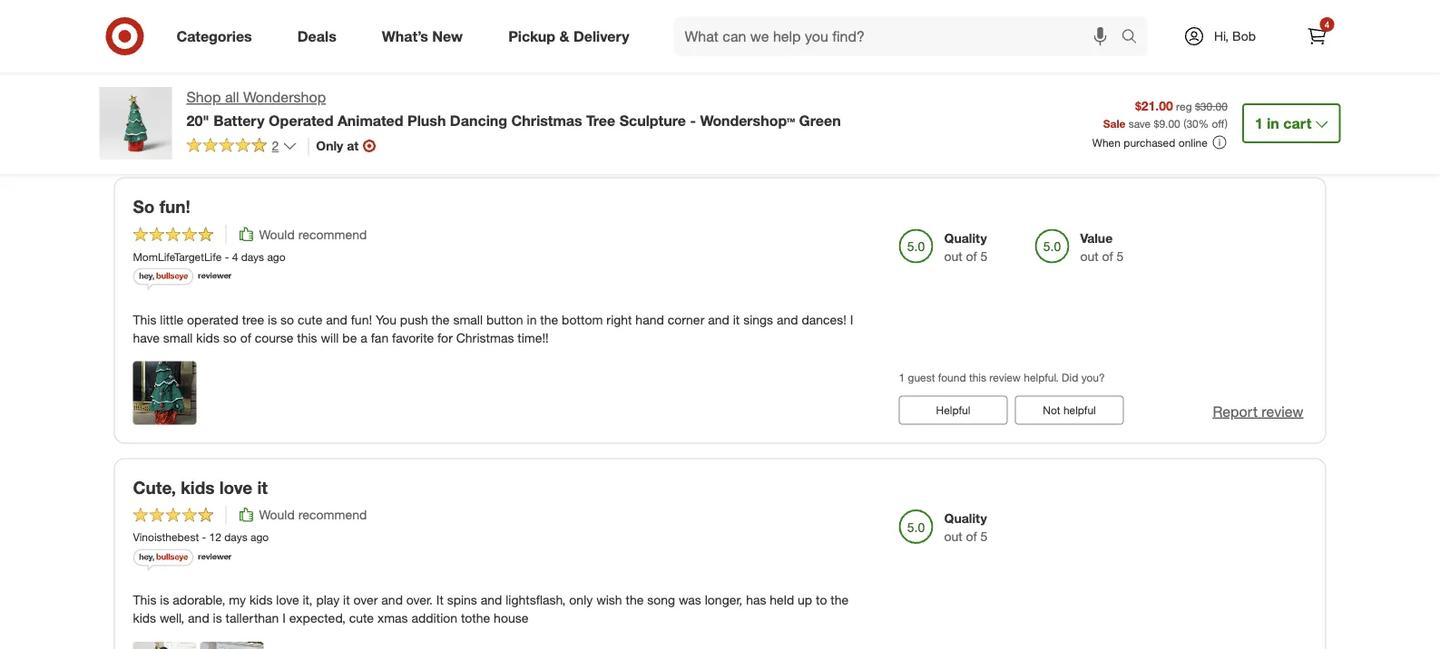 Task type: describe. For each thing, give the bounding box(es) containing it.
the right to
[[831, 593, 849, 609]]

lightsflash,
[[506, 593, 566, 609]]

value
[[1081, 230, 1113, 246]]

1 for 1 guest found this review helpful. did you?
[[899, 371, 905, 384]]

song
[[647, 593, 675, 609]]

0 horizontal spatial it
[[257, 478, 268, 499]]

2 link
[[187, 137, 297, 158]]

what's
[[382, 27, 428, 45]]

sale
[[1103, 117, 1126, 130]]

momlifetargetlife - 4 days ago
[[133, 250, 286, 264]]

operated
[[269, 112, 334, 129]]

favorite
[[392, 330, 434, 346]]

little
[[160, 312, 184, 328]]

for
[[438, 330, 453, 346]]

cute inside this little operated tree is so cute and fun! you push the small button in the bottom right hand corner and it sings and dances! i have small kids so of course this will be a fan favorite for christmas time!!
[[298, 312, 323, 328]]

would for so fun!
[[259, 226, 295, 242]]

when purchased online
[[1093, 136, 1208, 149]]

only at
[[316, 138, 359, 154]]

reg
[[1176, 99, 1192, 113]]

pickup & delivery
[[508, 27, 630, 45]]

report
[[1213, 403, 1258, 421]]

2 quality out of 5 from the top
[[944, 511, 988, 545]]

and right corner
[[708, 312, 730, 328]]

search
[[1113, 29, 1157, 47]]

out for quality
[[1081, 248, 1099, 264]]

- for kids
[[202, 531, 206, 545]]

xmas
[[377, 611, 408, 627]]

1 horizontal spatial is
[[213, 611, 222, 627]]

adorable,
[[173, 593, 225, 609]]

2 quality from the top
[[944, 511, 987, 527]]

deals
[[297, 27, 337, 45]]

in inside this little operated tree is so cute and fun! you push the small button in the bottom right hand corner and it sings and dances! i have small kids so of course this will be a fan favorite for christmas time!!
[[527, 312, 537, 328]]

pickup & delivery link
[[493, 16, 652, 56]]

kids left well,
[[133, 611, 156, 627]]

1 horizontal spatial found
[[938, 371, 966, 384]]

of inside this little operated tree is so cute and fun! you push the small button in the bottom right hand corner and it sings and dances! i have small kids so of course this will be a fan favorite for christmas time!!
[[240, 330, 251, 346]]

5 for vinoisthebest
[[981, 529, 988, 545]]

well,
[[160, 611, 184, 627]]

you?
[[1082, 371, 1105, 384]]

and up tothe
[[481, 593, 502, 609]]

recommend for so fun!
[[298, 226, 367, 242]]

not helpful button
[[1015, 396, 1124, 425]]

course
[[255, 330, 294, 346]]

shop
[[187, 89, 221, 106]]

it inside this is adorable, my kids love it, play it over and over. it spins and lightsflash, only wish the song was longer, has held up to the kids well, and is tallerthan i expected, cute xmas addition tothe house
[[343, 593, 350, 609]]

1 in cart for 20" battery operated animated plush dancing christmas tree sculpture - wondershop™ green element
[[1255, 114, 1312, 132]]

pickup
[[508, 27, 556, 45]]

have
[[133, 330, 160, 346]]

5 for quality
[[1117, 248, 1124, 264]]

image of 20" battery operated animated plush dancing christmas tree sculpture - wondershop™ green image
[[99, 87, 172, 160]]

this for cute,
[[133, 593, 157, 609]]

dancing
[[450, 112, 507, 129]]

helpful.
[[1024, 371, 1059, 384]]

it inside this little operated tree is so cute and fun! you push the small button in the bottom right hand corner and it sings and dances! i have small kids so of course this will be a fan favorite for christmas time!!
[[733, 312, 740, 328]]

this for so
[[133, 312, 157, 328]]

not
[[1043, 404, 1061, 417]]

)
[[1225, 117, 1228, 130]]

was
[[679, 593, 701, 609]]

wondershop
[[243, 89, 326, 106]]

categories
[[177, 27, 252, 45]]

ago for cute, kids love it
[[251, 531, 269, 545]]

1 guest found this review helpful. did you?
[[899, 371, 1105, 384]]

christmas inside shop all wondershop 20" battery operated animated plush dancing christmas tree sculpture - wondershop™ green
[[511, 112, 582, 129]]

hi,
[[1214, 28, 1229, 44]]

animated
[[338, 112, 404, 129]]

bob
[[1233, 28, 1256, 44]]

vinoisthebest
[[133, 531, 199, 545]]

0 horizontal spatial found
[[664, 129, 701, 147]]

report review
[[1213, 403, 1304, 421]]

right
[[607, 312, 632, 328]]

i inside this little operated tree is so cute and fun! you push the small button in the bottom right hand corner and it sings and dances! i have small kids so of course this will be a fan favorite for christmas time!!
[[850, 312, 854, 328]]

20"
[[187, 112, 209, 129]]

1 vertical spatial 4
[[232, 250, 238, 264]]

delivery
[[574, 27, 630, 45]]

hand
[[636, 312, 664, 328]]

save
[[1129, 117, 1151, 130]]

1 for 1 in cart
[[1255, 114, 1263, 132]]

$
[[1154, 117, 1160, 130]]

9.00
[[1160, 117, 1181, 130]]

review inside button
[[1262, 403, 1304, 421]]

%
[[1199, 117, 1209, 130]]

bottom
[[562, 312, 603, 328]]

longer,
[[705, 593, 743, 609]]

ago for so fun!
[[267, 250, 286, 264]]

purchased
[[1124, 136, 1176, 149]]

0 vertical spatial review
[[990, 371, 1021, 384]]

- inside shop all wondershop 20" battery operated animated plush dancing christmas tree sculpture - wondershop™ green
[[690, 112, 696, 129]]

spins
[[447, 593, 477, 609]]

photos
[[1281, 64, 1327, 82]]

tree
[[242, 312, 264, 328]]

2 inside 2 link
[[272, 138, 279, 154]]

what's new
[[382, 27, 463, 45]]

sings
[[744, 312, 773, 328]]

recommend for cute, kids love it
[[298, 508, 367, 523]]

it
[[436, 593, 444, 609]]

it,
[[303, 593, 313, 609]]

would recommend for so fun!
[[259, 226, 367, 242]]

report review button
[[1213, 402, 1304, 422]]

guest
[[908, 371, 935, 384]]

not helpful
[[1043, 404, 1096, 417]]

held
[[770, 593, 794, 609]]

the up the for
[[432, 312, 450, 328]]

corner
[[668, 312, 705, 328]]

of inside value out of 5
[[1103, 248, 1114, 264]]

you
[[376, 312, 397, 328]]

this little operated tree is so cute and fun! you push the small button in the bottom right hand corner and it sings and dances! i have small kids so of course this will be a fan favorite for christmas time!!
[[133, 312, 854, 346]]

tree
[[586, 112, 616, 129]]

expected,
[[289, 611, 346, 627]]

and up will at the left
[[326, 312, 347, 328]]

over.
[[406, 593, 433, 609]]

has
[[746, 593, 766, 609]]

we
[[639, 129, 660, 147]]

when
[[1093, 136, 1121, 149]]



Task type: vqa. For each thing, say whether or not it's contained in the screenshot.
"lightsflash,"
yes



Task type: locate. For each thing, give the bounding box(es) containing it.
days for kids
[[224, 531, 247, 545]]

fun! right so
[[159, 197, 190, 218]]

0 horizontal spatial 2
[[272, 138, 279, 154]]

2 this from the top
[[133, 593, 157, 609]]

1 horizontal spatial i
[[850, 312, 854, 328]]

battery
[[213, 112, 265, 129]]

1 horizontal spatial this
[[969, 371, 987, 384]]

would recommend for cute, kids love it
[[259, 508, 367, 523]]

categories link
[[161, 16, 275, 56]]

0 vertical spatial quality out of 5
[[944, 230, 988, 264]]

kids right cute,
[[181, 478, 215, 499]]

deals link
[[282, 16, 359, 56]]

1 vertical spatial would recommend
[[259, 508, 367, 523]]

0 vertical spatial i
[[850, 312, 854, 328]]

fun! up the a
[[351, 312, 372, 328]]

1 horizontal spatial 2
[[705, 129, 713, 147]]

days up tree at the left of page
[[241, 250, 264, 264]]

dances!
[[802, 312, 847, 328]]

0 vertical spatial cute
[[298, 312, 323, 328]]

0 horizontal spatial in
[[527, 312, 537, 328]]

12
[[209, 531, 221, 545]]

0 horizontal spatial love
[[219, 478, 252, 499]]

1 right )
[[1255, 114, 1263, 132]]

it left the sings
[[733, 312, 740, 328]]

0 horizontal spatial so
[[223, 330, 237, 346]]

0 vertical spatial it
[[733, 312, 740, 328]]

recommend
[[298, 226, 367, 242], [298, 508, 367, 523]]

0 vertical spatial would recommend
[[259, 226, 367, 242]]

ago up course
[[267, 250, 286, 264]]

kids
[[196, 330, 220, 346], [181, 478, 215, 499], [250, 593, 273, 609], [133, 611, 156, 627]]

days for fun!
[[241, 250, 264, 264]]

0 vertical spatial so
[[281, 312, 294, 328]]

so
[[133, 197, 155, 218]]

and
[[326, 312, 347, 328], [708, 312, 730, 328], [777, 312, 798, 328], [382, 593, 403, 609], [481, 593, 502, 609], [188, 611, 209, 627]]

of
[[966, 248, 977, 264], [1103, 248, 1114, 264], [240, 330, 251, 346], [966, 529, 977, 545]]

fun! inside this little operated tree is so cute and fun! you push the small button in the bottom right hand corner and it sings and dances! i have small kids so of course this will be a fan favorite for christmas time!!
[[351, 312, 372, 328]]

- left 12
[[202, 531, 206, 545]]

vinoisthebest - 12 days ago
[[133, 531, 269, 545]]

1 vertical spatial found
[[938, 371, 966, 384]]

up
[[798, 593, 813, 609]]

0 vertical spatial is
[[268, 312, 277, 328]]

1 horizontal spatial it
[[343, 593, 350, 609]]

would up vinoisthebest - 12 days ago on the left
[[259, 508, 295, 523]]

ago right 12
[[251, 531, 269, 545]]

is inside this little operated tree is so cute and fun! you push the small button in the bottom right hand corner and it sings and dances! i have small kids so of course this will be a fan favorite for christmas time!!
[[268, 312, 277, 328]]

1 vertical spatial ago
[[251, 531, 269, 545]]

$21.00 reg $30.00 sale save $ 9.00 ( 30 % off )
[[1103, 98, 1228, 130]]

be
[[342, 330, 357, 346]]

0 horizontal spatial this
[[297, 330, 317, 346]]

2 vertical spatial is
[[213, 611, 222, 627]]

guest review image 1 of 1, zoom in image
[[133, 362, 197, 425]]

days right 12
[[224, 531, 247, 545]]

2 would from the top
[[259, 508, 295, 523]]

1 vertical spatial days
[[224, 531, 247, 545]]

1 horizontal spatial in
[[1267, 114, 1280, 132]]

this up helpful "button"
[[969, 371, 987, 384]]

- right momlifetargetlife
[[225, 250, 229, 264]]

i right 'tallerthan'
[[283, 611, 286, 627]]

30
[[1187, 117, 1199, 130]]

1 horizontal spatial -
[[225, 250, 229, 264]]

1 horizontal spatial fun!
[[351, 312, 372, 328]]

only
[[316, 138, 343, 154]]

1 vertical spatial review
[[1262, 403, 1304, 421]]

(
[[1184, 117, 1187, 130]]

it up vinoisthebest - 12 days ago on the left
[[257, 478, 268, 499]]

1 horizontal spatial small
[[453, 312, 483, 328]]

cart
[[1284, 114, 1312, 132]]

it right play
[[343, 593, 350, 609]]

1 would recommend from the top
[[259, 226, 367, 242]]

i right "dances!"
[[850, 312, 854, 328]]

4 up photos
[[1325, 19, 1330, 30]]

- right sculpture
[[690, 112, 696, 129]]

christmas down button
[[456, 330, 514, 346]]

2 horizontal spatial is
[[268, 312, 277, 328]]

2 horizontal spatial it
[[733, 312, 740, 328]]

fun!
[[159, 197, 190, 218], [351, 312, 372, 328]]

1 vertical spatial love
[[276, 593, 299, 609]]

love left it,
[[276, 593, 299, 609]]

out
[[944, 248, 963, 264], [1081, 248, 1099, 264], [944, 529, 963, 545]]

cute up will at the left
[[298, 312, 323, 328]]

0 horizontal spatial review
[[990, 371, 1021, 384]]

&
[[560, 27, 570, 45]]

2 recommend from the top
[[298, 508, 367, 523]]

the up time!!
[[540, 312, 558, 328]]

cute inside this is adorable, my kids love it, play it over and over. it spins and lightsflash, only wish the song was longer, has held up to the kids well, and is tallerthan i expected, cute xmas addition tothe house
[[349, 611, 374, 627]]

1 vertical spatial is
[[160, 593, 169, 609]]

what's new link
[[366, 16, 486, 56]]

1
[[1255, 114, 1263, 132], [899, 371, 905, 384]]

the right the wish
[[626, 593, 644, 609]]

with photos
[[1248, 64, 1327, 82]]

What can we help you find? suggestions appear below search field
[[674, 16, 1126, 56]]

so up course
[[281, 312, 294, 328]]

small down little
[[163, 330, 193, 346]]

1 horizontal spatial review
[[1262, 403, 1304, 421]]

to
[[816, 593, 827, 609]]

quality out of 5
[[944, 230, 988, 264], [944, 511, 988, 545]]

2 left matching
[[705, 129, 713, 147]]

kids inside this little operated tree is so cute and fun! you push the small button in the bottom right hand corner and it sings and dances! i have small kids so of course this will be a fan favorite for christmas time!!
[[196, 330, 220, 346]]

operated
[[187, 312, 239, 328]]

ago
[[267, 250, 286, 264], [251, 531, 269, 545]]

2
[[705, 129, 713, 147], [272, 138, 279, 154]]

2 down operated
[[272, 138, 279, 154]]

0 horizontal spatial is
[[160, 593, 169, 609]]

1 in cart
[[1255, 114, 1312, 132]]

and down adorable,
[[188, 611, 209, 627]]

1 horizontal spatial cute
[[349, 611, 374, 627]]

0 vertical spatial in
[[1267, 114, 1280, 132]]

love inside this is adorable, my kids love it, play it over and over. it spins and lightsflash, only wish the song was longer, has held up to the kids well, and is tallerthan i expected, cute xmas addition tothe house
[[276, 593, 299, 609]]

over
[[354, 593, 378, 609]]

0 vertical spatial found
[[664, 129, 701, 147]]

addition
[[412, 611, 458, 627]]

will
[[321, 330, 339, 346]]

and right the sings
[[777, 312, 798, 328]]

green
[[799, 112, 841, 129]]

1 vertical spatial recommend
[[298, 508, 367, 523]]

0 vertical spatial ago
[[267, 250, 286, 264]]

1 would from the top
[[259, 226, 295, 242]]

momlifetargetlife
[[133, 250, 222, 264]]

this
[[133, 312, 157, 328], [133, 593, 157, 609]]

helpful
[[936, 404, 971, 417]]

1 vertical spatial i
[[283, 611, 286, 627]]

so down "operated"
[[223, 330, 237, 346]]

0 vertical spatial quality
[[944, 230, 987, 246]]

tallerthan
[[226, 611, 279, 627]]

would
[[259, 226, 295, 242], [259, 508, 295, 523]]

1 vertical spatial so
[[223, 330, 237, 346]]

0 horizontal spatial cute
[[298, 312, 323, 328]]

- for fun!
[[225, 250, 229, 264]]

i inside this is adorable, my kids love it, play it over and over. it spins and lightsflash, only wish the song was longer, has held up to the kids well, and is tallerthan i expected, cute xmas addition tothe house
[[283, 611, 286, 627]]

$21.00
[[1135, 98, 1173, 114]]

0 vertical spatial 4
[[1325, 19, 1330, 30]]

2 vertical spatial it
[[343, 593, 350, 609]]

1 horizontal spatial so
[[281, 312, 294, 328]]

0 vertical spatial small
[[453, 312, 483, 328]]

i
[[850, 312, 854, 328], [283, 611, 286, 627]]

With photos checkbox
[[1223, 64, 1241, 82]]

cute down over on the bottom
[[349, 611, 374, 627]]

new
[[432, 27, 463, 45]]

we found 2 matching reviews
[[639, 129, 830, 147]]

1 vertical spatial small
[[163, 330, 193, 346]]

0 horizontal spatial fun!
[[159, 197, 190, 218]]

0 horizontal spatial small
[[163, 330, 193, 346]]

kids up 'tallerthan'
[[250, 593, 273, 609]]

0 vertical spatial this
[[297, 330, 317, 346]]

kids down "operated"
[[196, 330, 220, 346]]

1 left guest
[[899, 371, 905, 384]]

in left cart
[[1267, 114, 1280, 132]]

0 vertical spatial love
[[219, 478, 252, 499]]

out for vinoisthebest
[[944, 529, 963, 545]]

this left will at the left
[[297, 330, 317, 346]]

my
[[229, 593, 246, 609]]

would recommend up it,
[[259, 508, 367, 523]]

1 vertical spatial -
[[225, 250, 229, 264]]

sculpture
[[620, 112, 686, 129]]

2 vertical spatial -
[[202, 531, 206, 545]]

wondershop™
[[700, 112, 795, 129]]

1 quality from the top
[[944, 230, 987, 246]]

search button
[[1113, 16, 1157, 60]]

0 horizontal spatial i
[[283, 611, 286, 627]]

this inside this is adorable, my kids love it, play it over and over. it spins and lightsflash, only wish the song was longer, has held up to the kids well, and is tallerthan i expected, cute xmas addition tothe house
[[133, 593, 157, 609]]

play
[[316, 593, 340, 609]]

at
[[347, 138, 359, 154]]

push
[[400, 312, 428, 328]]

helpful button
[[899, 396, 1008, 425]]

1 vertical spatial this
[[133, 593, 157, 609]]

and up xmas
[[382, 593, 403, 609]]

0 vertical spatial christmas
[[511, 112, 582, 129]]

5 inside value out of 5
[[1117, 248, 1124, 264]]

hi, bob
[[1214, 28, 1256, 44]]

is
[[268, 312, 277, 328], [160, 593, 169, 609], [213, 611, 222, 627]]

reviews
[[781, 129, 830, 147]]

love up 12
[[219, 478, 252, 499]]

2 horizontal spatial -
[[690, 112, 696, 129]]

1 vertical spatial christmas
[[456, 330, 514, 346]]

review left helpful. at the right bottom
[[990, 371, 1021, 384]]

small left button
[[453, 312, 483, 328]]

1 this from the top
[[133, 312, 157, 328]]

this up have
[[133, 312, 157, 328]]

found right we
[[664, 129, 701, 147]]

wish
[[596, 593, 622, 609]]

2 would recommend from the top
[[259, 508, 367, 523]]

$30.00
[[1195, 99, 1228, 113]]

1 vertical spatial quality
[[944, 511, 987, 527]]

review right report
[[1262, 403, 1304, 421]]

days
[[241, 250, 264, 264], [224, 531, 247, 545]]

1 vertical spatial in
[[527, 312, 537, 328]]

1 vertical spatial it
[[257, 478, 268, 499]]

0 horizontal spatial 4
[[232, 250, 238, 264]]

1 vertical spatial quality out of 5
[[944, 511, 988, 545]]

0 horizontal spatial -
[[202, 531, 206, 545]]

this inside this little operated tree is so cute and fun! you push the small button in the bottom right hand corner and it sings and dances! i have small kids so of course this will be a fan favorite for christmas time!!
[[133, 312, 157, 328]]

this left adorable,
[[133, 593, 157, 609]]

0 vertical spatial recommend
[[298, 226, 367, 242]]

is up well,
[[160, 593, 169, 609]]

0 horizontal spatial 1
[[899, 371, 905, 384]]

button
[[486, 312, 523, 328]]

1 horizontal spatial 4
[[1325, 19, 1330, 30]]

would recommend down only
[[259, 226, 367, 242]]

1 vertical spatial fun!
[[351, 312, 372, 328]]

with
[[1248, 64, 1277, 82]]

quality
[[944, 230, 987, 246], [944, 511, 987, 527]]

0 vertical spatial would
[[259, 226, 295, 242]]

1 horizontal spatial 1
[[1255, 114, 1263, 132]]

1 vertical spatial cute
[[349, 611, 374, 627]]

would for cute, kids love it
[[259, 508, 295, 523]]

1 recommend from the top
[[298, 226, 367, 242]]

4 right momlifetargetlife
[[232, 250, 238, 264]]

0 vertical spatial this
[[133, 312, 157, 328]]

is up course
[[268, 312, 277, 328]]

is down adorable,
[[213, 611, 222, 627]]

4 link
[[1298, 16, 1337, 56]]

1 vertical spatial this
[[969, 371, 987, 384]]

out inside value out of 5
[[1081, 248, 1099, 264]]

a
[[361, 330, 367, 346]]

found right guest
[[938, 371, 966, 384]]

off
[[1212, 117, 1225, 130]]

1 quality out of 5 from the top
[[944, 230, 988, 264]]

0 vertical spatial 1
[[1255, 114, 1263, 132]]

4
[[1325, 19, 1330, 30], [232, 250, 238, 264]]

christmas inside this little operated tree is so cute and fun! you push the small button in the bottom right hand corner and it sings and dances! i have small kids so of course this will be a fan favorite for christmas time!!
[[456, 330, 514, 346]]

matching
[[717, 129, 777, 147]]

would up momlifetargetlife - 4 days ago
[[259, 226, 295, 242]]

1 vertical spatial would
[[259, 508, 295, 523]]

0 vertical spatial fun!
[[159, 197, 190, 218]]

0 vertical spatial days
[[241, 250, 264, 264]]

small
[[453, 312, 483, 328], [163, 330, 193, 346]]

recommend up play
[[298, 508, 367, 523]]

in up time!!
[[527, 312, 537, 328]]

this inside this little operated tree is so cute and fun! you push the small button in the bottom right hand corner and it sings and dances! i have small kids so of course this will be a fan favorite for christmas time!!
[[297, 330, 317, 346]]

christmas left tree
[[511, 112, 582, 129]]

1 vertical spatial 1
[[899, 371, 905, 384]]

1 horizontal spatial love
[[276, 593, 299, 609]]

tothe
[[461, 611, 490, 627]]

recommend down only
[[298, 226, 367, 242]]

0 vertical spatial -
[[690, 112, 696, 129]]



